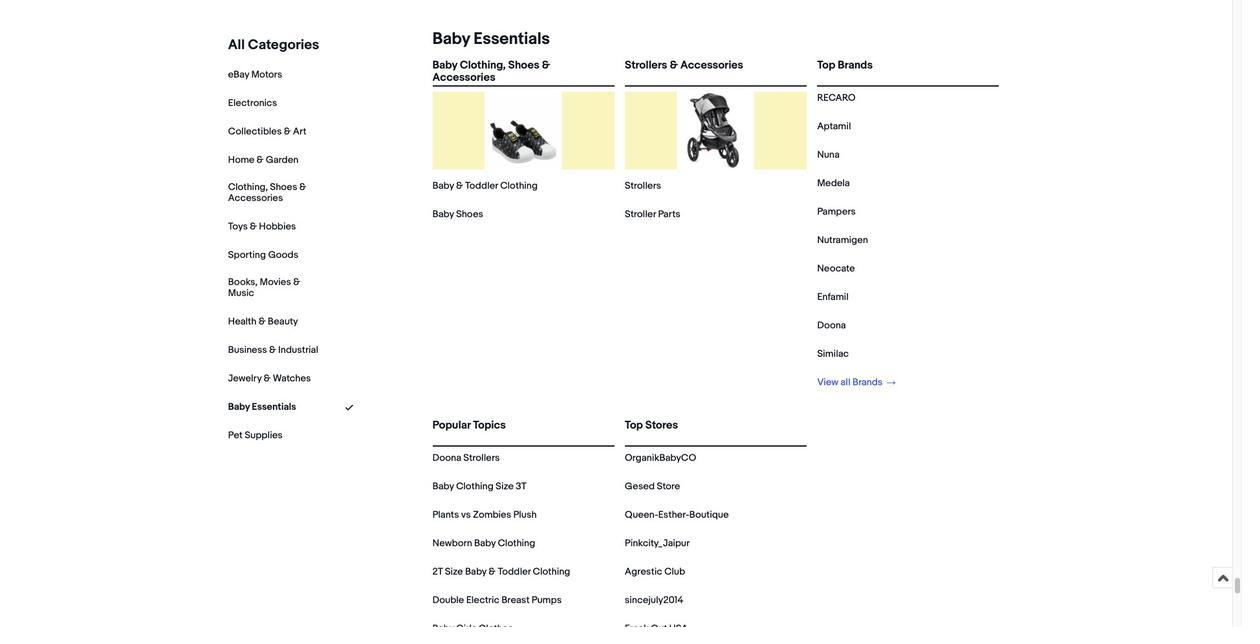 Task type: vqa. For each thing, say whether or not it's contained in the screenshot.
middle Strollers
yes



Task type: describe. For each thing, give the bounding box(es) containing it.
enfamil
[[817, 291, 849, 303]]

ebay motors
[[228, 69, 282, 81]]

ebay
[[228, 69, 249, 81]]

queen-
[[625, 509, 658, 521]]

doona strollers
[[432, 452, 500, 465]]

nutramigen
[[817, 234, 868, 246]]

similac
[[817, 348, 849, 360]]

organikbabyco
[[625, 452, 696, 465]]

1 vertical spatial essentials
[[252, 401, 296, 413]]

gesed store link
[[625, 481, 680, 493]]

1 horizontal spatial baby essentials link
[[427, 29, 550, 49]]

music
[[228, 287, 254, 299]]

accessories inside strollers & accessories link
[[680, 59, 743, 72]]

electronics
[[228, 97, 277, 109]]

plush
[[513, 509, 537, 521]]

clothing, shoes & accessories link
[[228, 181, 319, 204]]

sporting goods link
[[228, 249, 298, 261]]

pet supplies
[[228, 429, 283, 442]]

jewelry & watches
[[228, 372, 311, 385]]

0 horizontal spatial size
[[445, 566, 463, 578]]

pumps
[[532, 595, 562, 607]]

home & garden
[[228, 154, 298, 166]]

health & beauty link
[[228, 315, 298, 328]]

& inside the 'books, movies & music'
[[293, 276, 300, 288]]

view
[[817, 377, 838, 389]]

boutique
[[689, 509, 729, 521]]

similac link
[[817, 348, 849, 360]]

health & beauty
[[228, 315, 298, 328]]

stroller parts
[[625, 208, 680, 221]]

jewelry & watches link
[[228, 372, 311, 385]]

gesed
[[625, 481, 655, 493]]

stroller parts link
[[625, 208, 680, 221]]

gesed store
[[625, 481, 680, 493]]

parts
[[658, 208, 680, 221]]

all
[[228, 37, 245, 54]]

doona link
[[817, 320, 846, 332]]

sincejuly2014
[[625, 595, 684, 607]]

popular topics
[[432, 419, 506, 432]]

queen-esther-boutique
[[625, 509, 729, 521]]

1 vertical spatial baby essentials
[[228, 401, 296, 413]]

neocate link
[[817, 263, 855, 275]]

top for top brands
[[817, 59, 835, 72]]

sporting
[[228, 249, 266, 261]]

newborn
[[432, 538, 472, 550]]

baby & toddler clothing link
[[432, 180, 538, 192]]

1 vertical spatial baby essentials link
[[228, 401, 296, 413]]

toys & hobbies
[[228, 220, 296, 233]]

baby clothing size 3t
[[432, 481, 527, 493]]

business & industrial link
[[228, 344, 318, 356]]

collectibles
[[228, 126, 282, 138]]

& inside baby clothing, shoes & accessories
[[542, 59, 550, 72]]

aptamil
[[817, 120, 851, 133]]

double electric breast pumps
[[432, 595, 562, 607]]

newborn baby clothing
[[432, 538, 535, 550]]

recaro
[[817, 92, 856, 104]]

baby clothing, shoes & accessories link
[[432, 59, 614, 84]]

beauty
[[268, 315, 298, 328]]

popular
[[432, 419, 471, 432]]

2 vertical spatial strollers
[[463, 452, 500, 465]]

pampers
[[817, 206, 856, 218]]

0 vertical spatial brands
[[838, 59, 873, 72]]

baby clothing size 3t link
[[432, 481, 527, 493]]

books, movies & music link
[[228, 276, 319, 299]]

motors
[[251, 69, 282, 81]]

doona for doona link
[[817, 320, 846, 332]]

strollers & accessories link
[[625, 59, 807, 83]]

top stores
[[625, 419, 678, 432]]

medela
[[817, 177, 850, 190]]

health
[[228, 315, 257, 328]]

agrestic
[[625, 566, 662, 578]]

goods
[[268, 249, 298, 261]]

sincejuly2014 link
[[625, 595, 684, 607]]

electric
[[466, 595, 499, 607]]

nuna
[[817, 149, 840, 161]]

1 vertical spatial toddler
[[498, 566, 531, 578]]

3t
[[516, 481, 527, 493]]

pinkcity_jaipur
[[625, 538, 690, 550]]

vs
[[461, 509, 471, 521]]

0 vertical spatial size
[[496, 481, 514, 493]]

recaro link
[[817, 92, 856, 104]]

art
[[293, 126, 306, 138]]

enfamil link
[[817, 291, 849, 303]]

2t
[[432, 566, 443, 578]]

view all brands
[[817, 377, 885, 389]]

clothing, shoes & accessories
[[228, 181, 306, 204]]

jewelry
[[228, 372, 262, 385]]

neocate
[[817, 263, 855, 275]]



Task type: locate. For each thing, give the bounding box(es) containing it.
0 vertical spatial strollers
[[625, 59, 667, 72]]

0 horizontal spatial baby essentials link
[[228, 401, 296, 413]]

agrestic club
[[625, 566, 685, 578]]

toddler up breast
[[498, 566, 531, 578]]

1 horizontal spatial clothing,
[[460, 59, 506, 72]]

1 vertical spatial size
[[445, 566, 463, 578]]

plants
[[432, 509, 459, 521]]

2t size baby & toddler clothing link
[[432, 566, 570, 578]]

esther-
[[658, 509, 689, 521]]

1 vertical spatial clothing,
[[228, 181, 268, 193]]

0 vertical spatial shoes
[[508, 59, 539, 72]]

clothing down the 'baby clothing, shoes & accessories' image
[[500, 180, 538, 192]]

clothing up pumps at bottom
[[533, 566, 570, 578]]

baby inside baby clothing, shoes & accessories
[[432, 59, 457, 72]]

baby & toddler clothing
[[432, 180, 538, 192]]

business & industrial
[[228, 344, 318, 356]]

1 horizontal spatial doona
[[817, 320, 846, 332]]

accessories inside baby clothing, shoes & accessories
[[432, 71, 495, 84]]

2 horizontal spatial accessories
[[680, 59, 743, 72]]

ebay motors link
[[228, 69, 282, 81]]

garden
[[266, 154, 298, 166]]

hobbies
[[259, 220, 296, 233]]

categories
[[248, 37, 319, 54]]

0 vertical spatial essentials
[[474, 29, 550, 49]]

0 vertical spatial baby essentials
[[432, 29, 550, 49]]

doona down popular
[[432, 452, 461, 465]]

baby essentials link
[[427, 29, 550, 49], [228, 401, 296, 413]]

breast
[[502, 595, 530, 607]]

top brands
[[817, 59, 873, 72]]

1 horizontal spatial top
[[817, 59, 835, 72]]

0 vertical spatial top
[[817, 59, 835, 72]]

shoes for baby shoes
[[456, 208, 483, 221]]

1 vertical spatial strollers
[[625, 180, 661, 192]]

shoes inside clothing, shoes & accessories
[[270, 181, 297, 193]]

nuna link
[[817, 149, 840, 161]]

plants vs zombies plush link
[[432, 509, 537, 521]]

pet
[[228, 429, 243, 442]]

size left 3t
[[496, 481, 514, 493]]

0 horizontal spatial clothing,
[[228, 181, 268, 193]]

0 horizontal spatial doona
[[432, 452, 461, 465]]

all categories
[[228, 37, 319, 54]]

baby shoes link
[[432, 208, 483, 221]]

brands
[[838, 59, 873, 72], [852, 377, 883, 389]]

size right 2t on the left of page
[[445, 566, 463, 578]]

top
[[817, 59, 835, 72], [625, 419, 643, 432]]

watches
[[273, 372, 311, 385]]

toddler
[[465, 180, 498, 192], [498, 566, 531, 578]]

1 horizontal spatial baby essentials
[[432, 29, 550, 49]]

baby essentials link up baby clothing, shoes & accessories on the left
[[427, 29, 550, 49]]

& inside clothing, shoes & accessories
[[299, 181, 306, 193]]

1 vertical spatial brands
[[852, 377, 883, 389]]

collectibles & art link
[[228, 126, 306, 138]]

0 vertical spatial clothing,
[[460, 59, 506, 72]]

double electric breast pumps link
[[432, 595, 562, 607]]

essentials down jewelry & watches link
[[252, 401, 296, 413]]

club
[[664, 566, 685, 578]]

brands right "all"
[[852, 377, 883, 389]]

0 horizontal spatial essentials
[[252, 401, 296, 413]]

strollers
[[625, 59, 667, 72], [625, 180, 661, 192], [463, 452, 500, 465]]

brands up recaro
[[838, 59, 873, 72]]

accessories
[[680, 59, 743, 72], [432, 71, 495, 84], [228, 192, 283, 204]]

strollers & accessories
[[625, 59, 743, 72]]

toys & hobbies link
[[228, 220, 296, 233]]

stroller
[[625, 208, 656, 221]]

collectibles & art
[[228, 126, 306, 138]]

organikbabyco link
[[625, 452, 696, 465]]

strollers link
[[625, 180, 661, 192]]

store
[[657, 481, 680, 493]]

0 vertical spatial doona
[[817, 320, 846, 332]]

&
[[542, 59, 550, 72], [670, 59, 678, 72], [284, 126, 291, 138], [257, 154, 264, 166], [456, 180, 463, 192], [299, 181, 306, 193], [250, 220, 257, 233], [293, 276, 300, 288], [259, 315, 266, 328], [269, 344, 276, 356], [264, 372, 271, 385], [489, 566, 496, 578]]

0 horizontal spatial baby essentials
[[228, 401, 296, 413]]

plants vs zombies plush
[[432, 509, 537, 521]]

1 horizontal spatial size
[[496, 481, 514, 493]]

books,
[[228, 276, 258, 288]]

1 vertical spatial shoes
[[270, 181, 297, 193]]

home
[[228, 154, 254, 166]]

2t size baby & toddler clothing
[[432, 566, 570, 578]]

clothing down plush
[[498, 538, 535, 550]]

newborn baby clothing link
[[432, 538, 535, 550]]

shoes for clothing, shoes & accessories
[[270, 181, 297, 193]]

toddler up baby shoes link
[[465, 180, 498, 192]]

doona
[[817, 320, 846, 332], [432, 452, 461, 465]]

baby essentials up baby clothing, shoes & accessories on the left
[[432, 29, 550, 49]]

1 horizontal spatial essentials
[[474, 29, 550, 49]]

sporting goods
[[228, 249, 298, 261]]

electronics link
[[228, 97, 277, 109]]

0 horizontal spatial top
[[625, 419, 643, 432]]

0 horizontal spatial shoes
[[270, 181, 297, 193]]

clothing, inside baby clothing, shoes & accessories
[[460, 59, 506, 72]]

baby clothing, shoes & accessories
[[432, 59, 550, 84]]

pampers link
[[817, 206, 856, 218]]

strollers for "strollers" link in the right of the page
[[625, 180, 661, 192]]

1 horizontal spatial accessories
[[432, 71, 495, 84]]

shoes
[[508, 59, 539, 72], [270, 181, 297, 193], [456, 208, 483, 221]]

view all brands link
[[817, 377, 896, 389]]

1 horizontal spatial shoes
[[456, 208, 483, 221]]

pinkcity_jaipur link
[[625, 538, 690, 550]]

nutramigen link
[[817, 234, 868, 246]]

supplies
[[245, 429, 283, 442]]

0 vertical spatial baby essentials link
[[427, 29, 550, 49]]

top left stores
[[625, 419, 643, 432]]

movies
[[260, 276, 291, 288]]

clothing
[[500, 180, 538, 192], [456, 481, 493, 493], [498, 538, 535, 550], [533, 566, 570, 578]]

stores
[[645, 419, 678, 432]]

baby shoes
[[432, 208, 483, 221]]

doona down enfamil link
[[817, 320, 846, 332]]

top for top stores
[[625, 419, 643, 432]]

2 vertical spatial shoes
[[456, 208, 483, 221]]

baby essentials up supplies
[[228, 401, 296, 413]]

topics
[[473, 419, 506, 432]]

0 horizontal spatial accessories
[[228, 192, 283, 204]]

shoes inside baby clothing, shoes & accessories
[[508, 59, 539, 72]]

toys
[[228, 220, 248, 233]]

2 horizontal spatial shoes
[[508, 59, 539, 72]]

baby essentials link up supplies
[[228, 401, 296, 413]]

doona for doona strollers
[[432, 452, 461, 465]]

top up recaro
[[817, 59, 835, 72]]

all
[[841, 377, 850, 389]]

accessories inside clothing, shoes & accessories
[[228, 192, 283, 204]]

essentials up the baby clothing, shoes & accessories link
[[474, 29, 550, 49]]

books, movies & music
[[228, 276, 300, 299]]

clothing, inside clothing, shoes & accessories
[[228, 181, 268, 193]]

1 vertical spatial top
[[625, 419, 643, 432]]

1 vertical spatial doona
[[432, 452, 461, 465]]

baby clothing, shoes & accessories image
[[485, 92, 562, 170]]

home & garden link
[[228, 154, 298, 166]]

agrestic club link
[[625, 566, 685, 578]]

strollers for strollers & accessories
[[625, 59, 667, 72]]

0 vertical spatial toddler
[[465, 180, 498, 192]]

strollers & accessories image
[[677, 92, 755, 170]]

clothing down doona strollers link
[[456, 481, 493, 493]]

clothing,
[[460, 59, 506, 72], [228, 181, 268, 193]]



